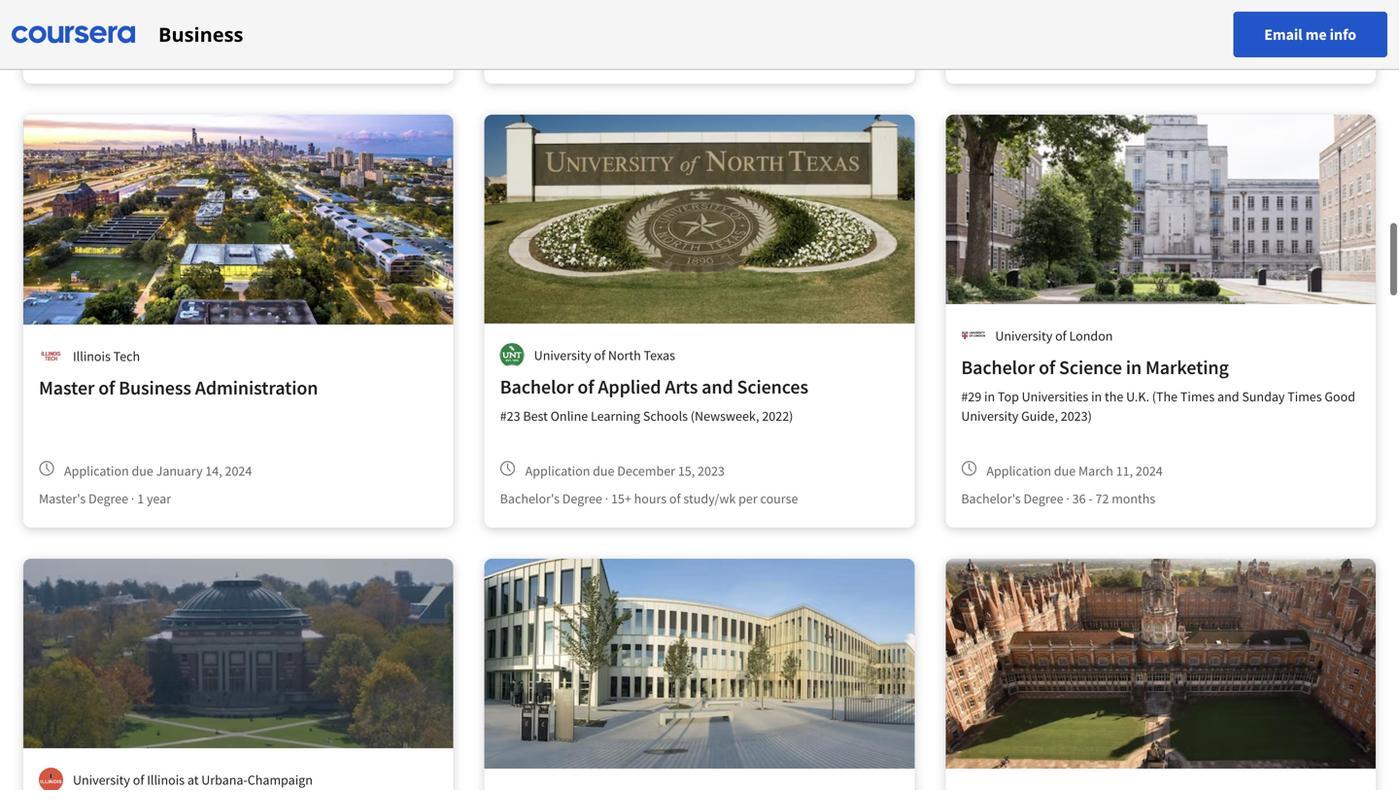 Task type: locate. For each thing, give the bounding box(es) containing it.
2 2024 from the left
[[1136, 462, 1163, 480]]

times
[[1181, 388, 1215, 405], [1288, 388, 1322, 405]]

application down online on the bottom of the page
[[525, 462, 590, 480]]

master's degree · 1 year
[[39, 490, 171, 507]]

· for 36
[[1066, 490, 1070, 507]]

1 horizontal spatial due
[[593, 462, 615, 480]]

of down illinois tech at the left of page
[[98, 376, 115, 400]]

science
[[1059, 355, 1122, 379]]

best
[[523, 407, 548, 425]]

university right university of north texas logo
[[534, 346, 591, 364]]

coursera image
[[12, 19, 135, 50]]

in right #29
[[984, 388, 995, 405]]

due up 'bachelor's degree · 36 - 72 months'
[[1054, 462, 1076, 480]]

0 horizontal spatial application
[[64, 462, 129, 480]]

of up universities
[[1039, 355, 1056, 379]]

illinois
[[73, 347, 111, 365], [147, 771, 185, 789]]

bachelor up best
[[500, 375, 574, 399]]

#23
[[500, 407, 520, 425]]

of for master of business administration
[[98, 376, 115, 400]]

in
[[1126, 355, 1142, 379], [984, 388, 995, 405], [1091, 388, 1102, 405]]

1 horizontal spatial and
[[1218, 388, 1240, 405]]

bachelor's
[[500, 490, 560, 507], [961, 490, 1021, 507]]

illinois left tech
[[73, 347, 111, 365]]

1 2024 from the left
[[225, 462, 252, 480]]

email
[[1265, 25, 1303, 44]]

business down tech
[[119, 376, 191, 400]]

degree for 15+
[[562, 490, 602, 507]]

of
[[1055, 327, 1067, 345], [594, 346, 606, 364], [1039, 355, 1056, 379], [578, 375, 594, 399], [98, 376, 115, 400], [669, 490, 681, 507], [133, 771, 144, 789]]

degree
[[88, 46, 128, 63], [88, 490, 128, 507], [562, 490, 602, 507], [1024, 490, 1064, 507]]

months for bachelor's degree · 36 - 72 months
[[1112, 490, 1156, 507]]

2 horizontal spatial application
[[987, 462, 1052, 480]]

· for 24
[[131, 46, 134, 63]]

business right 24
[[158, 21, 243, 48]]

master's left 1
[[39, 490, 86, 507]]

0 horizontal spatial due
[[132, 462, 153, 480]]

of for bachelor of science in marketing #29 in top universities in the u.k. (the times and sunday times good university guide, 2023)
[[1039, 355, 1056, 379]]

1 bachelor's from the left
[[500, 490, 560, 507]]

and
[[702, 375, 733, 399], [1218, 388, 1240, 405]]

of up online on the bottom of the page
[[578, 375, 594, 399]]

2 bachelor's from the left
[[961, 490, 1021, 507]]

0 horizontal spatial in
[[984, 388, 995, 405]]

months down 11,
[[1112, 490, 1156, 507]]

of left north
[[594, 346, 606, 364]]

· left 24
[[131, 46, 134, 63]]

and left sunday
[[1218, 388, 1240, 405]]

bachelor up 'top'
[[961, 355, 1035, 379]]

0 horizontal spatial times
[[1181, 388, 1215, 405]]

and up '(newsweek,'
[[702, 375, 733, 399]]

·
[[131, 46, 134, 63], [131, 490, 134, 507], [605, 490, 609, 507], [1066, 490, 1070, 507]]

bachelor of applied arts and sciences #23 best online learning schools (newsweek, 2022)
[[500, 375, 809, 425]]

2 master's from the top
[[39, 490, 86, 507]]

applied
[[598, 375, 661, 399]]

0 horizontal spatial bachelor's
[[500, 490, 560, 507]]

master's
[[39, 46, 86, 63], [39, 490, 86, 507]]

72
[[1096, 490, 1109, 507]]

administration
[[195, 376, 318, 400]]

2023)
[[1061, 407, 1092, 425]]

degree left 15+
[[562, 490, 602, 507]]

of left at
[[133, 771, 144, 789]]

online
[[551, 407, 588, 425]]

of left london
[[1055, 327, 1067, 345]]

of right hours on the left of page
[[669, 490, 681, 507]]

1 vertical spatial months
[[1112, 490, 1156, 507]]

university right university of london logo
[[995, 327, 1053, 345]]

24
[[137, 46, 151, 63]]

0 vertical spatial illinois
[[73, 347, 111, 365]]

#29
[[961, 388, 982, 405]]

1 horizontal spatial illinois
[[147, 771, 185, 789]]

2 horizontal spatial in
[[1126, 355, 1142, 379]]

degree left 1
[[88, 490, 128, 507]]

bachelor inside bachelor of science in marketing #29 in top universities in the u.k. (the times and sunday times good university guide, 2023)
[[961, 355, 1035, 379]]

· inside master's degree · 24 to 60 months link
[[131, 46, 134, 63]]

bachelor
[[961, 355, 1035, 379], [500, 375, 574, 399]]

bachelor's degree · 15+ hours of study/wk per course
[[500, 490, 798, 507]]

degree for 1
[[88, 490, 128, 507]]

14,
[[205, 462, 222, 480]]

degree left 36
[[1024, 490, 1064, 507]]

master of business administration
[[39, 376, 318, 400]]

due up 1
[[132, 462, 153, 480]]

me
[[1306, 25, 1327, 44]]

1 vertical spatial master's
[[39, 490, 86, 507]]

months right the 60
[[184, 46, 228, 63]]

due
[[132, 462, 153, 480], [593, 462, 615, 480], [1054, 462, 1076, 480]]

of inside bachelor of applied arts and sciences #23 best online learning schools (newsweek, 2022)
[[578, 375, 594, 399]]

champaign
[[248, 771, 313, 789]]

1 horizontal spatial times
[[1288, 388, 1322, 405]]

illinois left at
[[147, 771, 185, 789]]

· left 1
[[131, 490, 134, 507]]

1 due from the left
[[132, 462, 153, 480]]

2 horizontal spatial due
[[1054, 462, 1076, 480]]

0 vertical spatial months
[[184, 46, 228, 63]]

months
[[184, 46, 228, 63], [1112, 490, 1156, 507]]

1 horizontal spatial application
[[525, 462, 590, 480]]

1 horizontal spatial bachelor's
[[961, 490, 1021, 507]]

top
[[998, 388, 1019, 405]]

bachelor's for bachelor of applied arts and sciences
[[500, 490, 560, 507]]

2 due from the left
[[593, 462, 615, 480]]

0 vertical spatial master's
[[39, 46, 86, 63]]

urbana-
[[201, 771, 248, 789]]

times left good
[[1288, 388, 1322, 405]]

bachelor's down best
[[500, 490, 560, 507]]

1 master's from the top
[[39, 46, 86, 63]]

at
[[187, 771, 199, 789]]

illinois tech
[[73, 347, 140, 365]]

of inside bachelor of science in marketing #29 in top universities in the u.k. (the times and sunday times good university guide, 2023)
[[1039, 355, 1056, 379]]

course
[[760, 490, 798, 507]]

university down #29
[[961, 407, 1019, 425]]

of for bachelor of applied arts and sciences #23 best online learning schools (newsweek, 2022)
[[578, 375, 594, 399]]

1 horizontal spatial bachelor
[[961, 355, 1035, 379]]

per
[[739, 490, 758, 507]]

1 horizontal spatial 2024
[[1136, 462, 1163, 480]]

(the
[[1152, 388, 1178, 405]]

application up 'bachelor's degree · 36 - 72 months'
[[987, 462, 1052, 480]]

2024 right 14,
[[225, 462, 252, 480]]

in up u.k.
[[1126, 355, 1142, 379]]

· left 36
[[1066, 490, 1070, 507]]

university of london
[[995, 327, 1113, 345]]

1 horizontal spatial months
[[1112, 490, 1156, 507]]

2 times from the left
[[1288, 388, 1322, 405]]

1 horizontal spatial in
[[1091, 388, 1102, 405]]

0 horizontal spatial and
[[702, 375, 733, 399]]

-
[[1089, 490, 1093, 507]]

of for university of north texas
[[594, 346, 606, 364]]

0 horizontal spatial months
[[184, 46, 228, 63]]

degree for 36
[[1024, 490, 1064, 507]]

in left the
[[1091, 388, 1102, 405]]

hours
[[634, 490, 667, 507]]

business
[[158, 21, 243, 48], [119, 376, 191, 400]]

master's left 24
[[39, 46, 86, 63]]

marketing
[[1146, 355, 1229, 379]]

· left 15+
[[605, 490, 609, 507]]

university for university of north texas
[[534, 346, 591, 364]]

application due march 11, 2024
[[987, 462, 1163, 480]]

3 due from the left
[[1054, 462, 1076, 480]]

email me info button
[[1233, 12, 1388, 57]]

bachelor's left 36
[[961, 490, 1021, 507]]

university
[[995, 327, 1053, 345], [534, 346, 591, 364], [961, 407, 1019, 425], [73, 771, 130, 789]]

university left at
[[73, 771, 130, 789]]

good
[[1325, 388, 1356, 405]]

and inside bachelor of science in marketing #29 in top universities in the u.k. (the times and sunday times good university guide, 2023)
[[1218, 388, 1240, 405]]

months inside master's degree · 24 to 60 months link
[[184, 46, 228, 63]]

0 horizontal spatial bachelor
[[500, 375, 574, 399]]

2024 right 11,
[[1136, 462, 1163, 480]]

0 horizontal spatial 2024
[[225, 462, 252, 480]]

2 application from the left
[[525, 462, 590, 480]]

u.k.
[[1126, 388, 1150, 405]]

application up master's degree · 1 year
[[64, 462, 129, 480]]

2024
[[225, 462, 252, 480], [1136, 462, 1163, 480]]

bachelor inside bachelor of applied arts and sciences #23 best online learning schools (newsweek, 2022)
[[500, 375, 574, 399]]

3 application from the left
[[987, 462, 1052, 480]]

bachelor's degree · 36 - 72 months
[[961, 490, 1156, 507]]

application
[[64, 462, 129, 480], [525, 462, 590, 480], [987, 462, 1052, 480]]

times down marketing
[[1181, 388, 1215, 405]]

1
[[137, 490, 144, 507]]

degree left 24
[[88, 46, 128, 63]]

tech
[[113, 347, 140, 365]]

due up 15+
[[593, 462, 615, 480]]



Task type: vqa. For each thing, say whether or not it's contained in the screenshot.
January
yes



Task type: describe. For each thing, give the bounding box(es) containing it.
master's degree · 24 to 60 months
[[39, 46, 228, 63]]

study/wk
[[684, 490, 736, 507]]

due for bachelor of applied arts and sciences
[[593, 462, 615, 480]]

schools
[[643, 407, 688, 425]]

master's for master's degree · 1 year
[[39, 490, 86, 507]]

to
[[153, 46, 165, 63]]

north
[[608, 346, 641, 364]]

due for bachelor of science in marketing
[[1054, 462, 1076, 480]]

december
[[617, 462, 675, 480]]

0 horizontal spatial illinois
[[73, 347, 111, 365]]

sciences
[[737, 375, 809, 399]]

year
[[147, 490, 171, 507]]

bachelor for bachelor of applied arts and sciences
[[500, 375, 574, 399]]

1 application from the left
[[64, 462, 129, 480]]

university of illinois at urbana-champaign link
[[23, 559, 454, 790]]

0 vertical spatial business
[[158, 21, 243, 48]]

university of north texas logo image
[[500, 343, 524, 367]]

2024 for application due january 14, 2024
[[225, 462, 252, 480]]

2024 for application due march 11, 2024
[[1136, 462, 1163, 480]]

universities
[[1022, 388, 1089, 405]]

application due january 14, 2024
[[64, 462, 252, 480]]

university of london logo image
[[961, 324, 986, 348]]

university for university of london
[[995, 327, 1053, 345]]

application for bachelor of applied arts and sciences
[[525, 462, 590, 480]]

degree for 24
[[88, 46, 128, 63]]

info
[[1330, 25, 1357, 44]]

60
[[168, 46, 181, 63]]

2022)
[[762, 407, 793, 425]]

1 vertical spatial business
[[119, 376, 191, 400]]

2023
[[698, 462, 725, 480]]

london
[[1070, 327, 1113, 345]]

application due december 15, 2023
[[525, 462, 725, 480]]

email me info
[[1265, 25, 1357, 44]]

university of illinois at urbana-champaign
[[73, 771, 313, 789]]

master
[[39, 376, 95, 400]]

· for 15+
[[605, 490, 609, 507]]

36
[[1073, 490, 1086, 507]]

guide,
[[1021, 407, 1058, 425]]

university of north texas
[[534, 346, 675, 364]]

illinois tech logo image
[[39, 344, 63, 368]]

sunday
[[1242, 388, 1285, 405]]

the
[[1105, 388, 1124, 405]]

learning
[[591, 407, 641, 425]]

master's for master's degree · 24 to 60 months
[[39, 46, 86, 63]]

of for university of london
[[1055, 327, 1067, 345]]

1 vertical spatial illinois
[[147, 771, 185, 789]]

of for university of illinois at urbana-champaign
[[133, 771, 144, 789]]

arts
[[665, 375, 698, 399]]

· for 1
[[131, 490, 134, 507]]

january
[[156, 462, 203, 480]]

university inside bachelor of science in marketing #29 in top universities in the u.k. (the times and sunday times good university guide, 2023)
[[961, 407, 1019, 425]]

11,
[[1116, 462, 1133, 480]]

application for bachelor of science in marketing
[[987, 462, 1052, 480]]

15,
[[678, 462, 695, 480]]

15+
[[611, 490, 632, 507]]

bachelor's for bachelor of science in marketing
[[961, 490, 1021, 507]]

(newsweek,
[[691, 407, 759, 425]]

months for master's degree · 24 to 60 months
[[184, 46, 228, 63]]

and inside bachelor of applied arts and sciences #23 best online learning schools (newsweek, 2022)
[[702, 375, 733, 399]]

texas
[[644, 346, 675, 364]]

bachelor for bachelor of science in marketing
[[961, 355, 1035, 379]]

march
[[1079, 462, 1114, 480]]

bachelor of science in marketing #29 in top universities in the u.k. (the times and sunday times good university guide, 2023)
[[961, 355, 1356, 425]]

1 times from the left
[[1181, 388, 1215, 405]]

university for university of illinois at urbana-champaign
[[73, 771, 130, 789]]

master's degree · 24 to 60 months link
[[23, 0, 454, 84]]



